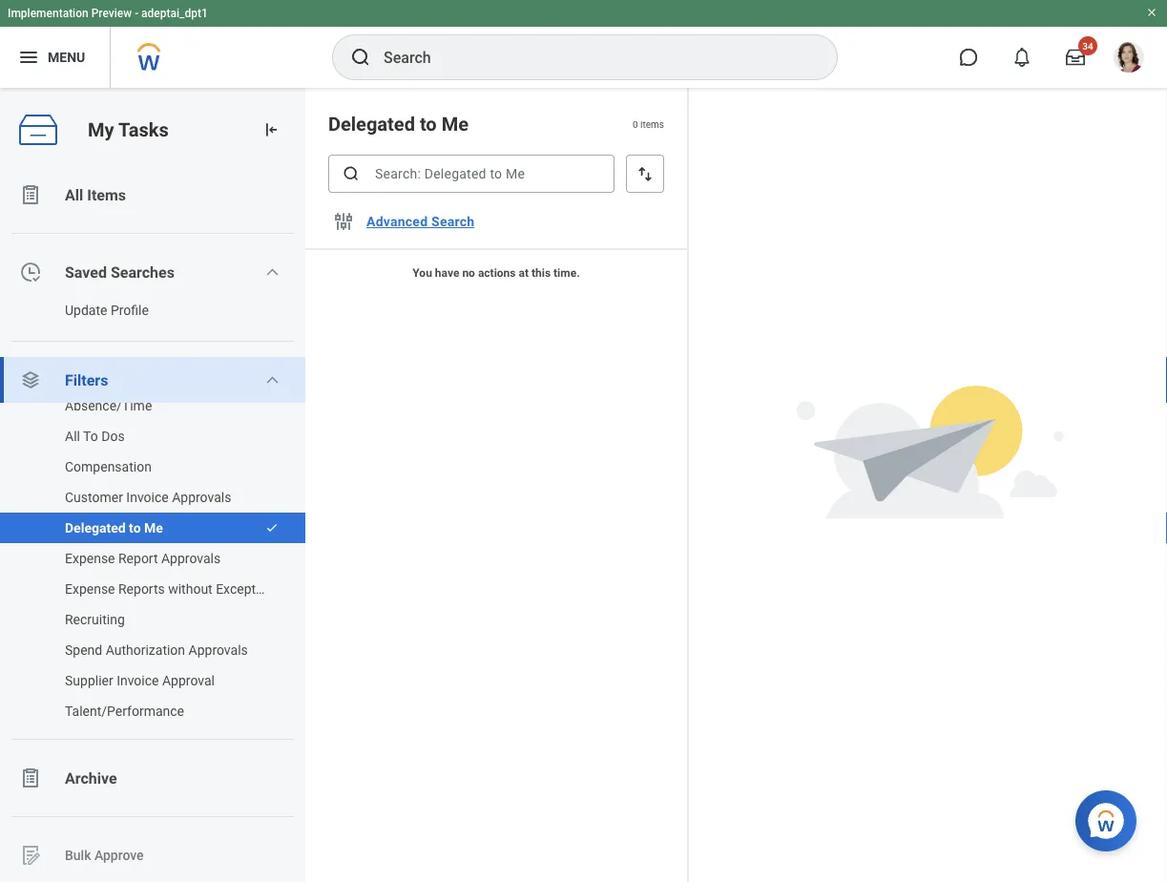 Task type: locate. For each thing, give the bounding box(es) containing it.
filters
[[65, 371, 108, 389]]

expense inside button
[[65, 581, 115, 597]]

invoice
[[126, 489, 169, 505], [117, 673, 159, 688]]

all left items
[[65, 186, 83, 204]]

0 horizontal spatial delegated to me
[[65, 520, 163, 536]]

expense up recruiting
[[65, 581, 115, 597]]

expense reports without exceptions
[[65, 581, 281, 597]]

1 horizontal spatial me
[[442, 113, 469, 135]]

delegated
[[328, 113, 415, 135], [65, 520, 126, 536]]

delegated to me inside 'item list' element
[[328, 113, 469, 135]]

preview
[[91, 7, 132, 20]]

search image
[[342, 164, 361, 183]]

expense
[[65, 550, 115, 566], [65, 581, 115, 597]]

0 vertical spatial all
[[65, 186, 83, 204]]

advanced
[[367, 214, 428, 229]]

1 horizontal spatial delegated
[[328, 113, 415, 135]]

configure image
[[332, 210, 355, 233]]

exceptions
[[216, 581, 281, 597]]

spend authorization approvals
[[65, 642, 248, 658]]

actions
[[478, 266, 516, 280]]

approvals for customer invoice approvals
[[172, 489, 231, 505]]

clipboard image for all items
[[19, 183, 42, 206]]

expense left report
[[65, 550, 115, 566]]

1 vertical spatial delegated to me
[[65, 520, 163, 536]]

2 all from the top
[[65, 428, 80, 444]]

2 clipboard image from the top
[[19, 767, 42, 790]]

invoice for supplier
[[117, 673, 159, 688]]

filters button
[[0, 357, 305, 403]]

archive button
[[0, 755, 305, 801]]

approvals
[[172, 489, 231, 505], [161, 550, 221, 566], [189, 642, 248, 658]]

all items
[[65, 186, 126, 204]]

1 vertical spatial all
[[65, 428, 80, 444]]

34 button
[[1055, 36, 1098, 78]]

delegated to me down customer
[[65, 520, 163, 536]]

approvals inside "button"
[[189, 642, 248, 658]]

all to dos
[[65, 428, 125, 444]]

my
[[88, 118, 114, 141]]

delegated down customer
[[65, 520, 126, 536]]

1 vertical spatial invoice
[[117, 673, 159, 688]]

0 vertical spatial clipboard image
[[19, 183, 42, 206]]

profile logan mcneil image
[[1114, 42, 1145, 76]]

clipboard image left all items at the left
[[19, 183, 42, 206]]

0 vertical spatial expense
[[65, 550, 115, 566]]

to up report
[[129, 520, 141, 536]]

0 horizontal spatial me
[[144, 520, 163, 536]]

saved
[[65, 263, 107, 281]]

1 vertical spatial delegated
[[65, 520, 126, 536]]

0 vertical spatial invoice
[[126, 489, 169, 505]]

0 vertical spatial approvals
[[172, 489, 231, 505]]

expense inside "button"
[[65, 550, 115, 566]]

all to dos button
[[0, 421, 286, 452]]

saved searches
[[65, 263, 175, 281]]

adeptai_dpt1
[[141, 7, 208, 20]]

1 list from the top
[[0, 172, 305, 882]]

clipboard image left archive
[[19, 767, 42, 790]]

customer
[[65, 489, 123, 505]]

clipboard image inside all items button
[[19, 183, 42, 206]]

absence/time
[[65, 398, 152, 413]]

0 horizontal spatial delegated
[[65, 520, 126, 536]]

invoice down compensation button
[[126, 489, 169, 505]]

Search: Delegated to Me text field
[[328, 155, 615, 193]]

bulk
[[65, 847, 91, 863]]

to up search: delegated to me text field
[[420, 113, 437, 135]]

1 expense from the top
[[65, 550, 115, 566]]

compensation button
[[0, 452, 286, 482]]

approvals for spend authorization approvals
[[189, 642, 248, 658]]

all left to
[[65, 428, 80, 444]]

approvals down compensation button
[[172, 489, 231, 505]]

1 vertical spatial me
[[144, 520, 163, 536]]

0 vertical spatial delegated to me
[[328, 113, 469, 135]]

delegated inside button
[[65, 520, 126, 536]]

advanced search
[[367, 214, 475, 229]]

this
[[532, 266, 551, 280]]

search image
[[349, 46, 372, 69]]

you have no actions at this time.
[[413, 266, 580, 280]]

me down customer invoice approvals
[[144, 520, 163, 536]]

recruiting button
[[0, 604, 286, 635]]

2 list from the top
[[0, 390, 305, 727]]

spend
[[65, 642, 102, 658]]

1 all from the top
[[65, 186, 83, 204]]

delegated to me
[[328, 113, 469, 135], [65, 520, 163, 536]]

to
[[420, 113, 437, 135], [129, 520, 141, 536]]

delegated up search image
[[328, 113, 415, 135]]

reports
[[118, 581, 165, 597]]

0 vertical spatial me
[[442, 113, 469, 135]]

you
[[413, 266, 432, 280]]

time.
[[554, 266, 580, 280]]

approvals inside button
[[172, 489, 231, 505]]

1 vertical spatial clipboard image
[[19, 767, 42, 790]]

tasks
[[118, 118, 169, 141]]

all items button
[[0, 172, 305, 218]]

no
[[462, 266, 475, 280]]

me
[[442, 113, 469, 135], [144, 520, 163, 536]]

1 horizontal spatial delegated to me
[[328, 113, 469, 135]]

chevron down image
[[265, 372, 280, 388]]

my tasks element
[[0, 88, 305, 882]]

without
[[168, 581, 213, 597]]

1 clipboard image from the top
[[19, 183, 42, 206]]

0 vertical spatial to
[[420, 113, 437, 135]]

delegated to me up search image
[[328, 113, 469, 135]]

spend authorization approvals button
[[0, 635, 286, 665]]

approvals up without
[[161, 550, 221, 566]]

menu
[[48, 49, 85, 65]]

implementation
[[8, 7, 88, 20]]

profile
[[111, 302, 149, 318]]

approvals inside "button"
[[161, 550, 221, 566]]

0 vertical spatial delegated
[[328, 113, 415, 135]]

customer invoice approvals
[[65, 489, 231, 505]]

all
[[65, 186, 83, 204], [65, 428, 80, 444]]

me up search: delegated to me text field
[[442, 113, 469, 135]]

talent/performance
[[65, 703, 184, 719]]

1 horizontal spatial to
[[420, 113, 437, 135]]

clipboard image
[[19, 183, 42, 206], [19, 767, 42, 790]]

2 vertical spatial approvals
[[189, 642, 248, 658]]

dos
[[101, 428, 125, 444]]

1 vertical spatial expense
[[65, 581, 115, 597]]

list
[[0, 172, 305, 882], [0, 390, 305, 727]]

talent/performance button
[[0, 696, 286, 727]]

clipboard image inside archive button
[[19, 767, 42, 790]]

implementation preview -   adeptai_dpt1
[[8, 7, 208, 20]]

0 horizontal spatial to
[[129, 520, 141, 536]]

invoice down spend authorization approvals "button"
[[117, 673, 159, 688]]

1 vertical spatial approvals
[[161, 550, 221, 566]]

search
[[432, 214, 475, 229]]

2 expense from the top
[[65, 581, 115, 597]]

1 vertical spatial to
[[129, 520, 141, 536]]

approvals up approval
[[189, 642, 248, 658]]

update
[[65, 302, 107, 318]]



Task type: vqa. For each thing, say whether or not it's contained in the screenshot.
"chevron down" image corresponding to Filters
yes



Task type: describe. For each thing, give the bounding box(es) containing it.
notifications large image
[[1013, 48, 1032, 67]]

list containing absence/time
[[0, 390, 305, 727]]

list containing all items
[[0, 172, 305, 882]]

delegated to me button
[[0, 513, 256, 543]]

my tasks
[[88, 118, 169, 141]]

clock check image
[[19, 261, 42, 284]]

me inside 'item list' element
[[442, 113, 469, 135]]

expense reports without exceptions button
[[0, 574, 286, 604]]

approvals for expense report approvals
[[161, 550, 221, 566]]

supplier
[[65, 673, 113, 688]]

customer invoice approvals button
[[0, 482, 286, 513]]

to inside 'item list' element
[[420, 113, 437, 135]]

approve
[[94, 847, 144, 863]]

Search Workday  search field
[[384, 36, 798, 78]]

invoice for customer
[[126, 489, 169, 505]]

to inside button
[[129, 520, 141, 536]]

menu banner
[[0, 0, 1168, 88]]

authorization
[[106, 642, 185, 658]]

expense report approvals button
[[0, 543, 286, 574]]

searches
[[111, 263, 175, 281]]

bulk approve
[[65, 847, 144, 863]]

to
[[83, 428, 98, 444]]

report
[[118, 550, 158, 566]]

rename image
[[19, 844, 42, 867]]

supplier invoice approval button
[[0, 665, 286, 696]]

expense for expense reports without exceptions
[[65, 581, 115, 597]]

-
[[135, 7, 139, 20]]

delegated to me inside button
[[65, 520, 163, 536]]

at
[[519, 266, 529, 280]]

update profile button
[[0, 295, 286, 326]]

close environment banner image
[[1147, 7, 1158, 18]]

expense for expense report approvals
[[65, 550, 115, 566]]

chevron down image
[[265, 264, 280, 280]]

absence/time button
[[0, 390, 286, 421]]

bulk approve link
[[0, 832, 305, 878]]

justify image
[[17, 46, 40, 69]]

transformation import image
[[262, 120, 281, 139]]

delegated inside 'item list' element
[[328, 113, 415, 135]]

sort image
[[636, 164, 655, 183]]

archive
[[65, 769, 117, 787]]

inbox large image
[[1066, 48, 1085, 67]]

items
[[641, 118, 664, 130]]

approval
[[162, 673, 215, 688]]

recruiting
[[65, 611, 125, 627]]

expense report approvals
[[65, 550, 221, 566]]

update profile
[[65, 302, 149, 318]]

compensation
[[65, 459, 152, 474]]

item list element
[[305, 88, 689, 882]]

34
[[1083, 40, 1094, 52]]

all for all items
[[65, 186, 83, 204]]

all for all to dos
[[65, 428, 80, 444]]

perspective image
[[19, 369, 42, 391]]

0 items
[[633, 118, 664, 130]]

clipboard image for archive
[[19, 767, 42, 790]]

supplier invoice approval
[[65, 673, 215, 688]]

have
[[435, 266, 460, 280]]

menu button
[[0, 27, 110, 88]]

advanced search button
[[359, 202, 482, 241]]

saved searches button
[[0, 249, 305, 295]]

0
[[633, 118, 638, 130]]

check image
[[265, 521, 279, 535]]

items
[[87, 186, 126, 204]]

me inside button
[[144, 520, 163, 536]]



